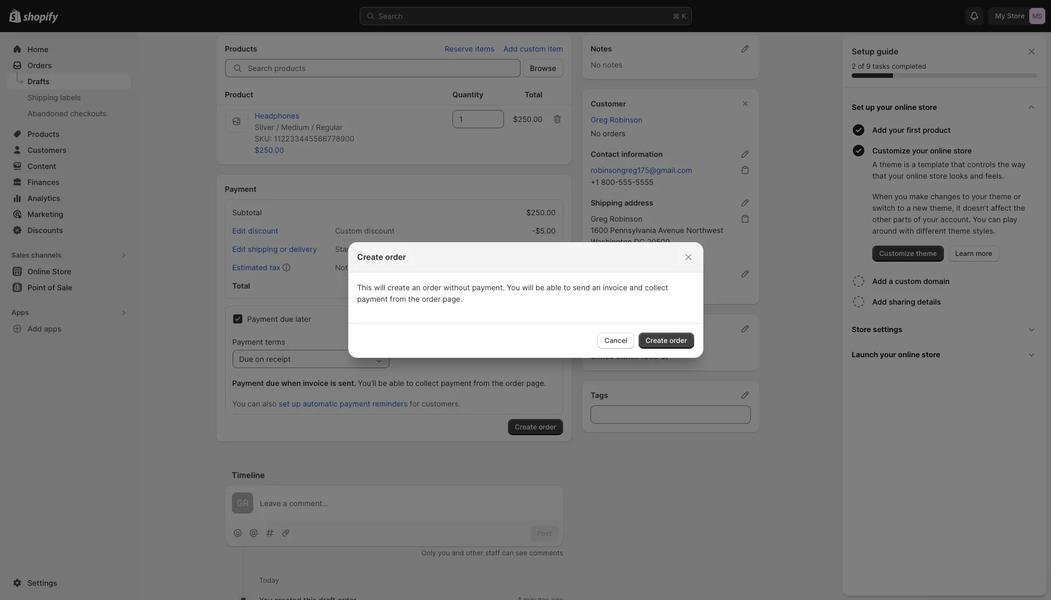 Task type: describe. For each thing, give the bounding box(es) containing it.
to up doesn't
[[963, 192, 970, 201]]

dc
[[634, 237, 645, 246]]

your left first
[[889, 125, 905, 135]]

only
[[422, 549, 436, 558]]

contact
[[591, 150, 620, 159]]

you'll
[[358, 379, 376, 388]]

robinson for pennsylvania
[[610, 214, 643, 223]]

⌘ k
[[673, 11, 687, 21]]

robinsongreg175@gmail.com button
[[584, 162, 699, 178]]

tasks
[[873, 62, 890, 70]]

notes
[[591, 44, 612, 53]]

2 vertical spatial create
[[515, 423, 537, 431]]

a theme is a template that controls the way that your online store looks and feels.
[[873, 160, 1026, 180]]

silver
[[255, 123, 274, 132]]

0 vertical spatial create
[[357, 252, 383, 262]]

duplicate
[[649, 7, 680, 16]]

sent.
[[338, 379, 356, 388]]

no inside greg robinson no orders
[[591, 129, 601, 138]]

address for shipping address
[[624, 198, 654, 207]]

more
[[976, 249, 993, 258]]

terms
[[265, 337, 285, 347]]

a
[[873, 160, 878, 169]]

items
[[475, 44, 494, 53]]

be inside this will create an order without payment. you will be able to send an invoice and collect payment from the order page.
[[536, 283, 545, 292]]

only you and other staff can see comments
[[422, 549, 563, 558]]

launch
[[852, 350, 878, 359]]

add apps button
[[7, 321, 131, 337]]

learn more
[[956, 249, 993, 258]]

orders
[[603, 129, 626, 138]]

theme inside 'link'
[[916, 249, 937, 258]]

abandoned checkouts
[[28, 109, 106, 118]]

and inside this will create an order without payment. you will be able to send an invoice and collect payment from the order page.
[[630, 283, 643, 292]]

notes
[[603, 60, 623, 69]]

not calculated
[[335, 263, 386, 272]]

1 horizontal spatial total
[[525, 90, 543, 99]]

robinsongreg175@gmail.com
[[591, 166, 692, 175]]

setup guide
[[852, 46, 899, 56]]

automatic
[[303, 399, 338, 409]]

launch your online store
[[852, 350, 941, 359]]

due
[[239, 355, 253, 364]]

$0.00
[[535, 263, 556, 272]]

this
[[357, 283, 372, 292]]

0 horizontal spatial create order button
[[508, 419, 563, 435]]

2 vertical spatial can
[[502, 549, 514, 558]]

browse
[[530, 64, 556, 73]]

1 vertical spatial up
[[292, 399, 301, 409]]

2 vertical spatial create order
[[515, 423, 556, 431]]

add sharing details
[[873, 297, 941, 307]]

this will create an order without payment. you will be able to send an invoice and collect payment from the order page.
[[357, 283, 668, 304]]

shipping for shipping address
[[591, 198, 623, 207]]

greg robinson no orders
[[591, 115, 643, 138]]

home link
[[7, 41, 131, 57]]

market
[[591, 324, 616, 333]]

shipping for shipping labels
[[28, 93, 58, 102]]

the inside this will create an order without payment. you will be able to send an invoice and collect payment from the order page.
[[408, 295, 420, 304]]

1 vertical spatial can
[[248, 399, 260, 409]]

avatar with initials g r image
[[232, 493, 253, 514]]

2 vertical spatial payment
[[340, 399, 370, 409]]

add for add a custom domain
[[873, 277, 887, 286]]

delivery
[[289, 245, 317, 254]]

payment.
[[472, 283, 505, 292]]

0 horizontal spatial of
[[858, 62, 865, 70]]

greg for greg robinson 1600 pennsylvania avenue northwest washington dc 20500
[[591, 214, 608, 223]]

quantity
[[453, 90, 484, 99]]

contact information
[[591, 150, 663, 159]]

see
[[516, 549, 527, 558]]

you for when
[[895, 192, 908, 201]]

page. inside this will create an order without payment. you will be able to send an invoice and collect payment from the order page.
[[443, 295, 463, 304]]

1 will from the left
[[374, 283, 386, 292]]

launch your online store button
[[847, 342, 1042, 367]]

billing
[[591, 269, 613, 278]]

headphones link
[[255, 111, 299, 120]]

today at 2:24 pm
[[357, 7, 419, 17]]

1 no from the top
[[591, 60, 601, 69]]

and inside a theme is a template that controls the way that your online store looks and feels.
[[970, 171, 984, 180]]

not
[[335, 263, 348, 272]]

mark add sharing details as done image
[[852, 295, 866, 309]]

the inside a theme is a template that controls the way that your online store looks and feels.
[[998, 160, 1010, 169]]

robinson for orders
[[610, 115, 643, 124]]

for
[[410, 399, 420, 409]]

112233445566778900
[[274, 134, 354, 143]]

or inside button
[[280, 245, 287, 254]]

styles.
[[973, 226, 996, 235]]

store settings
[[852, 325, 903, 334]]

first
[[907, 125, 921, 135]]

customize your online store
[[873, 146, 972, 155]]

sku:
[[255, 134, 272, 143]]

when
[[281, 379, 301, 388]]

northwest
[[687, 226, 724, 235]]

headphones silver / medium / regular sku: 112233445566778900
[[255, 111, 354, 143]]

add apps
[[28, 324, 61, 333]]

payment due later
[[247, 315, 311, 324]]

collect inside this will create an order without payment. you will be able to send an invoice and collect payment from the order page.
[[645, 283, 668, 292]]

product
[[225, 90, 253, 99]]

1 vertical spatial create
[[646, 336, 668, 345]]

sales
[[11, 251, 30, 260]]

when
[[873, 192, 893, 201]]

discounts
[[28, 226, 63, 235]]

discount for edit discount
[[248, 226, 278, 235]]

1 vertical spatial payment
[[441, 379, 472, 388]]

theme down account. at top right
[[949, 226, 971, 235]]

1 vertical spatial other
[[466, 549, 483, 558]]

set up automatic payment reminders link
[[279, 399, 408, 409]]

1 an from the left
[[412, 283, 421, 292]]

edit for edit discount
[[232, 226, 246, 235]]

your up doesn't
[[972, 192, 987, 201]]

your up the different
[[923, 215, 939, 224]]

-$5.00
[[532, 226, 556, 235]]

add custom item button
[[497, 41, 570, 57]]

looks
[[950, 171, 968, 180]]

your right set
[[877, 103, 893, 112]]

payment for payment due later
[[247, 315, 278, 324]]

custom inside add a custom domain button
[[895, 277, 922, 286]]

1600
[[591, 226, 608, 235]]

online inside a theme is a template that controls the way that your online store looks and feels.
[[906, 171, 928, 180]]

pennsylvania
[[610, 226, 656, 235]]

⌘
[[673, 11, 680, 21]]

can inside 'when you make changes to your theme or switch to a new theme, it doesn't affect the other parts of your account. you can play around with different theme styles.'
[[988, 215, 1001, 224]]

add custom item
[[504, 44, 563, 53]]

with
[[899, 226, 914, 235]]

0 vertical spatial create order
[[357, 252, 406, 262]]

you inside this will create an order without payment. you will be able to send an invoice and collect payment from the order page.
[[507, 283, 520, 292]]

your inside a theme is a template that controls the way that your online store looks and feels.
[[889, 171, 904, 180]]

set
[[279, 399, 290, 409]]

store up product
[[919, 103, 937, 112]]

you inside 'when you make changes to your theme or switch to a new theme, it doesn't affect the other parts of your account. you can play around with different theme styles.'
[[973, 215, 986, 224]]

to up 'parts'
[[898, 203, 905, 213]]

a inside a theme is a template that controls the way that your online store looks and feels.
[[912, 160, 916, 169]]

or inside 'when you make changes to your theme or switch to a new theme, it doesn't affect the other parts of your account. you can play around with different theme styles.'
[[1014, 192, 1021, 201]]

able inside this will create an order without payment. you will be able to send an invoice and collect payment from the order page.
[[547, 283, 562, 292]]

drafts
[[28, 77, 49, 86]]

sales channels
[[11, 251, 61, 260]]

settings
[[28, 579, 57, 588]]

1 vertical spatial total
[[232, 281, 250, 290]]

2 vertical spatial address
[[655, 285, 683, 295]]

it
[[957, 203, 961, 213]]

store settings button
[[847, 317, 1042, 342]]

2:24
[[390, 7, 406, 17]]

shopify image
[[23, 12, 59, 23]]

online up the template
[[930, 146, 952, 155]]

800-
[[601, 178, 619, 187]]

to inside this will create an order without payment. you will be able to send an invoice and collect payment from the order page.
[[564, 283, 571, 292]]

add for add your first product
[[873, 125, 887, 135]]

edit for edit shipping or delivery
[[232, 245, 246, 254]]

as
[[613, 285, 621, 295]]

custom inside the add custom item button
[[520, 44, 546, 53]]

learn
[[956, 249, 974, 258]]

address for billing address
[[615, 269, 644, 278]]

parts
[[893, 215, 912, 224]]



Task type: vqa. For each thing, say whether or not it's contained in the screenshot.
Continue selling when out of stock
no



Task type: locate. For each thing, give the bounding box(es) containing it.
robinson inside greg robinson 1600 pennsylvania avenue northwest washington dc 20500
[[610, 214, 643, 223]]

1 horizontal spatial you
[[895, 192, 908, 201]]

0 vertical spatial address
[[624, 198, 654, 207]]

united
[[591, 352, 614, 361]]

0 vertical spatial custom
[[520, 44, 546, 53]]

payment down due
[[232, 379, 264, 388]]

add inside button
[[873, 297, 887, 307]]

0 vertical spatial and
[[970, 171, 984, 180]]

robinson
[[610, 115, 643, 124], [610, 214, 643, 223]]

add right items on the left of the page
[[504, 44, 518, 53]]

0 horizontal spatial able
[[389, 379, 404, 388]]

when you make changes to your theme or switch to a new theme, it doesn't affect the other parts of your account. you can play around with different theme styles.
[[873, 192, 1025, 235]]

payment for payment
[[225, 184, 257, 194]]

add your first product
[[873, 125, 951, 135]]

1 vertical spatial $250.00
[[255, 146, 284, 155]]

1 vertical spatial address
[[615, 269, 644, 278]]

1 discount from the left
[[248, 226, 278, 235]]

online down settings
[[898, 350, 920, 359]]

tags
[[591, 391, 608, 400]]

customize down with
[[880, 249, 915, 258]]

shipping right as
[[623, 285, 653, 295]]

to up for
[[406, 379, 413, 388]]

is down customize your online store
[[904, 160, 910, 169]]

a down customize your online store
[[912, 160, 916, 169]]

k
[[682, 11, 687, 21]]

0 vertical spatial shipping
[[28, 93, 58, 102]]

1 horizontal spatial create order
[[515, 423, 556, 431]]

customers.
[[422, 399, 461, 409]]

customize
[[873, 146, 911, 155], [880, 249, 915, 258]]

customize your online store element
[[850, 159, 1042, 262]]

customize up a
[[873, 146, 911, 155]]

changes
[[931, 192, 961, 201]]

discounts link
[[7, 222, 131, 238]]

collect right as
[[645, 283, 668, 292]]

add inside button
[[873, 277, 887, 286]]

play
[[1003, 215, 1018, 224]]

invoice
[[603, 283, 628, 292], [303, 379, 329, 388]]

address
[[624, 198, 654, 207], [615, 269, 644, 278], [655, 285, 683, 295]]

1 vertical spatial shipping
[[623, 285, 653, 295]]

due left when
[[266, 379, 279, 388]]

way
[[1012, 160, 1026, 169]]

collect
[[645, 283, 668, 292], [416, 379, 439, 388]]

of
[[858, 62, 865, 70], [914, 215, 921, 224]]

home
[[28, 45, 48, 54]]

2 no from the top
[[591, 129, 601, 138]]

1 horizontal spatial and
[[630, 283, 643, 292]]

2 vertical spatial and
[[452, 549, 464, 558]]

0 horizontal spatial shipping
[[248, 245, 278, 254]]

that down a
[[873, 171, 887, 180]]

1 vertical spatial customize
[[880, 249, 915, 258]]

you for only
[[438, 549, 450, 558]]

0 horizontal spatial can
[[248, 399, 260, 409]]

$5.00
[[536, 226, 556, 235]]

is inside a theme is a template that controls the way that your online store looks and feels.
[[904, 160, 910, 169]]

2 vertical spatial you
[[232, 399, 245, 409]]

discount for custom discount
[[364, 226, 395, 235]]

0 horizontal spatial a
[[889, 277, 893, 286]]

custom up browse button
[[520, 44, 546, 53]]

Leave a comment... text field
[[260, 498, 556, 509]]

greg for greg robinson no orders
[[591, 115, 608, 124]]

1 horizontal spatial able
[[547, 283, 562, 292]]

discount inside edit discount button
[[248, 226, 278, 235]]

2 an from the left
[[592, 283, 601, 292]]

your up when
[[889, 171, 904, 180]]

customize inside button
[[873, 146, 911, 155]]

without
[[444, 283, 470, 292]]

you right payment.
[[507, 283, 520, 292]]

doesn't
[[963, 203, 989, 213]]

1 horizontal spatial create order button
[[639, 333, 694, 349]]

add right mark add a custom domain as done image
[[873, 277, 887, 286]]

0 horizontal spatial invoice
[[303, 379, 329, 388]]

affect
[[991, 203, 1012, 213]]

discount up the edit shipping or delivery
[[248, 226, 278, 235]]

domain
[[924, 277, 950, 286]]

$250.00 up -$5.00
[[526, 208, 556, 217]]

/ up 112233445566778900
[[311, 123, 314, 132]]

0 horizontal spatial page.
[[443, 295, 463, 304]]

an down billing
[[592, 283, 601, 292]]

total down browse button
[[525, 90, 543, 99]]

other down 'switch'
[[873, 215, 891, 224]]

0 vertical spatial customize
[[873, 146, 911, 155]]

staff
[[485, 549, 500, 558]]

from inside this will create an order without payment. you will be able to send an invoice and collect payment from the order page.
[[390, 295, 406, 304]]

add left apps
[[28, 324, 42, 333]]

is left sent.
[[330, 379, 336, 388]]

pm
[[408, 7, 419, 17]]

555-
[[619, 178, 636, 187]]

sharing
[[889, 297, 916, 307]]

will right payment.
[[522, 283, 534, 292]]

0 horizontal spatial that
[[873, 171, 887, 180]]

up inside button
[[866, 103, 875, 112]]

greg robinson 1600 pennsylvania avenue northwest washington dc 20500
[[591, 214, 724, 246]]

payment down sent.
[[340, 399, 370, 409]]

edit inside button
[[232, 245, 246, 254]]

0 horizontal spatial is
[[330, 379, 336, 388]]

add right mark add sharing details as done icon
[[873, 297, 887, 307]]

0 vertical spatial from
[[390, 295, 406, 304]]

able down $0.00
[[547, 283, 562, 292]]

$250.00 down sku:
[[255, 146, 284, 155]]

customize your online store button
[[873, 140, 1042, 159]]

0 horizontal spatial due
[[266, 379, 279, 388]]

2 will from the left
[[522, 283, 534, 292]]

2 robinson from the top
[[610, 214, 643, 223]]

you inside 'when you make changes to your theme or switch to a new theme, it doesn't affect the other parts of your account. you can play around with different theme styles.'
[[895, 192, 908, 201]]

1 robinson from the top
[[610, 115, 643, 124]]

$250.00 down browse at the top right of page
[[513, 115, 543, 124]]

shipping down drafts
[[28, 93, 58, 102]]

due left later
[[280, 315, 293, 324]]

store down the template
[[930, 171, 948, 180]]

edit down edit discount button
[[232, 245, 246, 254]]

can left also
[[248, 399, 260, 409]]

edit down the subtotal
[[232, 226, 246, 235]]

at
[[381, 7, 388, 17]]

-
[[532, 226, 536, 235]]

2 vertical spatial $250.00
[[526, 208, 556, 217]]

$)
[[661, 352, 669, 361]]

settings link
[[7, 575, 131, 591]]

customize for customize your online store
[[873, 146, 911, 155]]

reserve items button
[[438, 41, 501, 57]]

0 horizontal spatial be
[[378, 379, 387, 388]]

details
[[918, 297, 941, 307]]

your right launch
[[880, 350, 896, 359]]

due for later
[[280, 315, 293, 324]]

be right you'll at the left of the page
[[378, 379, 387, 388]]

1 vertical spatial of
[[914, 215, 921, 224]]

1 vertical spatial able
[[389, 379, 404, 388]]

2 edit from the top
[[232, 245, 246, 254]]

an
[[412, 283, 421, 292], [592, 283, 601, 292]]

0 vertical spatial greg
[[591, 115, 608, 124]]

0 vertical spatial is
[[904, 160, 910, 169]]

payment for payment due when invoice is sent. you'll be able to collect payment from the order page.
[[232, 379, 264, 388]]

1 vertical spatial page.
[[527, 379, 546, 388]]

0 vertical spatial total
[[525, 90, 543, 99]]

regular
[[316, 123, 343, 132]]

add a custom domain
[[873, 277, 950, 286]]

0 horizontal spatial collect
[[416, 379, 439, 388]]

2 horizontal spatial create order
[[646, 336, 687, 345]]

0 vertical spatial shipping
[[248, 245, 278, 254]]

1 horizontal spatial discount
[[364, 226, 395, 235]]

today for today at 2:24 pm
[[357, 7, 379, 17]]

0 horizontal spatial will
[[374, 283, 386, 292]]

custom up 'add sharing details'
[[895, 277, 922, 286]]

you right 'only'
[[438, 549, 450, 558]]

1 horizontal spatial create
[[515, 423, 537, 431]]

to
[[963, 192, 970, 201], [898, 203, 905, 213], [564, 283, 571, 292], [406, 379, 413, 388]]

greg down customer
[[591, 115, 608, 124]]

an right create
[[412, 283, 421, 292]]

be down $0.00
[[536, 283, 545, 292]]

2 greg from the top
[[591, 214, 608, 223]]

store
[[852, 325, 871, 334]]

a left new on the right of page
[[907, 203, 911, 213]]

payment
[[225, 184, 257, 194], [247, 315, 278, 324], [232, 337, 263, 347], [232, 379, 264, 388]]

0 horizontal spatial /
[[276, 123, 279, 132]]

your up the template
[[913, 146, 928, 155]]

today
[[357, 7, 379, 17], [259, 577, 279, 585]]

discount right custom
[[364, 226, 395, 235]]

1 edit from the top
[[232, 226, 246, 235]]

apps button
[[7, 305, 131, 321]]

store down add your first product button
[[954, 146, 972, 155]]

1 horizontal spatial of
[[914, 215, 921, 224]]

robinson up pennsylvania
[[610, 214, 643, 223]]

1 horizontal spatial can
[[502, 549, 514, 558]]

theme up 'affect' on the top right
[[990, 192, 1012, 201]]

1 horizontal spatial be
[[536, 283, 545, 292]]

no left orders
[[591, 129, 601, 138]]

0 vertical spatial robinson
[[610, 115, 643, 124]]

timeline
[[232, 470, 265, 480]]

can down 'affect' on the top right
[[988, 215, 1001, 224]]

1 vertical spatial you
[[438, 549, 450, 558]]

invoice up automatic
[[303, 379, 329, 388]]

20500
[[647, 237, 670, 246]]

settings
[[873, 325, 903, 334]]

customer
[[591, 99, 626, 108]]

set up your online store button
[[847, 95, 1042, 120]]

online down the template
[[906, 171, 928, 180]]

shipping down edit discount at top left
[[248, 245, 278, 254]]

setup
[[852, 46, 875, 56]]

+1 800-555-5555
[[591, 178, 654, 187]]

add for add custom item
[[504, 44, 518, 53]]

avenue
[[659, 226, 684, 235]]

1 vertical spatial create order button
[[508, 419, 563, 435]]

2 discount from the left
[[364, 226, 395, 235]]

today for today
[[259, 577, 279, 585]]

product
[[923, 125, 951, 135]]

0 horizontal spatial up
[[292, 399, 301, 409]]

you down doesn't
[[973, 215, 986, 224]]

1 horizontal spatial collect
[[645, 283, 668, 292]]

add down set up your online store on the right top of the page
[[873, 125, 887, 135]]

0 vertical spatial be
[[536, 283, 545, 292]]

0 horizontal spatial you
[[232, 399, 245, 409]]

you left also
[[232, 399, 245, 409]]

theme down the different
[[916, 249, 937, 258]]

discount
[[248, 226, 278, 235], [364, 226, 395, 235]]

create order dialog
[[0, 242, 1051, 358]]

that
[[951, 160, 965, 169], [873, 171, 887, 180]]

0 horizontal spatial today
[[259, 577, 279, 585]]

0 horizontal spatial custom
[[520, 44, 546, 53]]

1 vertical spatial edit
[[232, 245, 246, 254]]

2 horizontal spatial can
[[988, 215, 1001, 224]]

0 vertical spatial today
[[357, 7, 379, 17]]

add for add sharing details
[[873, 297, 887, 307]]

store down 'store settings' "button"
[[922, 350, 941, 359]]

a up sharing
[[889, 277, 893, 286]]

greg
[[591, 115, 608, 124], [591, 214, 608, 223]]

robinson up orders
[[610, 115, 643, 124]]

0 vertical spatial payment
[[357, 295, 388, 304]]

address up same as shipping address
[[615, 269, 644, 278]]

1 vertical spatial custom
[[895, 277, 922, 286]]

online up 'add your first product'
[[895, 103, 917, 112]]

will right this
[[374, 283, 386, 292]]

collect up for
[[416, 379, 439, 388]]

0 vertical spatial a
[[912, 160, 916, 169]]

0 vertical spatial that
[[951, 160, 965, 169]]

address down 5555
[[624, 198, 654, 207]]

0 horizontal spatial shipping
[[28, 93, 58, 102]]

2 vertical spatial a
[[889, 277, 893, 286]]

custom
[[520, 44, 546, 53], [895, 277, 922, 286]]

2 horizontal spatial you
[[973, 215, 986, 224]]

and down controls at the right of page
[[970, 171, 984, 180]]

robinson inside greg robinson no orders
[[610, 115, 643, 124]]

the inside 'when you make changes to your theme or switch to a new theme, it doesn't affect the other parts of your account. you can play around with different theme styles.'
[[1014, 203, 1025, 213]]

1 horizontal spatial due
[[280, 315, 293, 324]]

of down new on the right of page
[[914, 215, 921, 224]]

create order
[[357, 252, 406, 262], [646, 336, 687, 345], [515, 423, 556, 431]]

theme inside a theme is a template that controls the way that your online store looks and feels.
[[880, 160, 902, 169]]

edit shipping or delivery
[[232, 245, 317, 254]]

1 vertical spatial that
[[873, 171, 887, 180]]

1 horizontal spatial other
[[873, 215, 891, 224]]

from
[[390, 295, 406, 304], [474, 379, 490, 388]]

1 vertical spatial no
[[591, 129, 601, 138]]

theme right a
[[880, 160, 902, 169]]

payment up the subtotal
[[225, 184, 257, 194]]

payment up due
[[232, 337, 263, 347]]

1 horizontal spatial an
[[592, 283, 601, 292]]

mark add a custom domain as done image
[[852, 274, 866, 288]]

edit inside button
[[232, 226, 246, 235]]

0 horizontal spatial discount
[[248, 226, 278, 235]]

0 horizontal spatial you
[[438, 549, 450, 558]]

to left send
[[564, 283, 571, 292]]

address down 20500
[[655, 285, 683, 295]]

1 vertical spatial a
[[907, 203, 911, 213]]

greg inside greg robinson no orders
[[591, 115, 608, 124]]

1 horizontal spatial page.
[[527, 379, 546, 388]]

2 / from the left
[[311, 123, 314, 132]]

1 greg from the top
[[591, 115, 608, 124]]

1 horizontal spatial from
[[474, 379, 490, 388]]

1 horizontal spatial will
[[522, 283, 534, 292]]

comments
[[529, 549, 563, 558]]

your
[[877, 103, 893, 112], [889, 125, 905, 135], [913, 146, 928, 155], [889, 171, 904, 180], [972, 192, 987, 201], [923, 215, 939, 224], [880, 350, 896, 359]]

template
[[918, 160, 949, 169]]

1 horizontal spatial custom
[[895, 277, 922, 286]]

payment inside this will create an order without payment. you will be able to send an invoice and collect payment from the order page.
[[357, 295, 388, 304]]

customize theme
[[880, 249, 937, 258]]

and right as
[[630, 283, 643, 292]]

no
[[591, 60, 601, 69], [591, 129, 601, 138]]

invoice inside this will create an order without payment. you will be able to send an invoice and collect payment from the order page.
[[603, 283, 628, 292]]

store inside a theme is a template that controls the way that your online store looks and feels.
[[930, 171, 948, 180]]

store
[[919, 103, 937, 112], [954, 146, 972, 155], [930, 171, 948, 180], [922, 350, 941, 359]]

of right 2
[[858, 62, 865, 70]]

cancel button
[[598, 333, 634, 349]]

shipping labels
[[28, 93, 81, 102]]

0 horizontal spatial an
[[412, 283, 421, 292]]

payment up payment terms on the left bottom of the page
[[247, 315, 278, 324]]

checkouts
[[70, 109, 106, 118]]

0 horizontal spatial from
[[390, 295, 406, 304]]

/ down headphones link
[[276, 123, 279, 132]]

payment down this
[[357, 295, 388, 304]]

0 vertical spatial of
[[858, 62, 865, 70]]

1 horizontal spatial up
[[866, 103, 875, 112]]

0 vertical spatial you
[[973, 215, 986, 224]]

$250.00 inside button
[[255, 146, 284, 155]]

add for add apps
[[28, 324, 42, 333]]

greg up 1600
[[591, 214, 608, 223]]

customize for customize theme
[[880, 249, 915, 258]]

customize theme link
[[873, 246, 944, 262]]

total down edit shipping or delivery button
[[232, 281, 250, 290]]

and right 'only'
[[452, 549, 464, 558]]

market
[[620, 340, 645, 350]]

other inside 'when you make changes to your theme or switch to a new theme, it doesn't affect the other parts of your account. you can play around with different theme styles.'
[[873, 215, 891, 224]]

of inside 'when you make changes to your theme or switch to a new theme, it doesn't affect the other parts of your account. you can play around with different theme styles.'
[[914, 215, 921, 224]]

can left see
[[502, 549, 514, 558]]

0 vertical spatial able
[[547, 283, 562, 292]]

a inside 'when you make changes to your theme or switch to a new theme, it doesn't affect the other parts of your account. you can play around with different theme styles.'
[[907, 203, 911, 213]]

payment up customers.
[[441, 379, 472, 388]]

setup guide dialog
[[843, 37, 1047, 596]]

payment for payment terms
[[232, 337, 263, 347]]

primary market united states (usd $)
[[591, 340, 669, 361]]

other left staff
[[466, 549, 483, 558]]

a inside button
[[889, 277, 893, 286]]

states
[[616, 352, 639, 361]]

1 vertical spatial collect
[[416, 379, 439, 388]]

greg inside greg robinson 1600 pennsylvania avenue northwest washington dc 20500
[[591, 214, 608, 223]]

add your first product button
[[873, 120, 1042, 140]]

1 horizontal spatial /
[[311, 123, 314, 132]]

no left notes
[[591, 60, 601, 69]]

0 vertical spatial $250.00
[[513, 115, 543, 124]]

other
[[873, 215, 891, 224], [466, 549, 483, 558]]

1 vertical spatial from
[[474, 379, 490, 388]]

1 horizontal spatial that
[[951, 160, 965, 169]]

headphones
[[255, 111, 299, 120]]

create order button inside dialog
[[639, 333, 694, 349]]

that up looks at top
[[951, 160, 965, 169]]

1 vertical spatial robinson
[[610, 214, 643, 223]]

or left delivery
[[280, 245, 287, 254]]

shipping down 800-
[[591, 198, 623, 207]]

or up play
[[1014, 192, 1021, 201]]

orders
[[28, 61, 52, 70]]

1 / from the left
[[276, 123, 279, 132]]

due for when
[[266, 379, 279, 388]]

edit discount button
[[225, 223, 285, 239]]

shipping inside button
[[248, 245, 278, 254]]

customize inside 'link'
[[880, 249, 915, 258]]

be
[[536, 283, 545, 292], [378, 379, 387, 388]]

1 vertical spatial create order
[[646, 336, 687, 345]]

able up reminders
[[389, 379, 404, 388]]

1 vertical spatial due
[[266, 379, 279, 388]]

invoice down the billing address
[[603, 283, 628, 292]]

subtotal
[[232, 208, 262, 217]]

you left make
[[895, 192, 908, 201]]

0 horizontal spatial create order
[[357, 252, 406, 262]]



